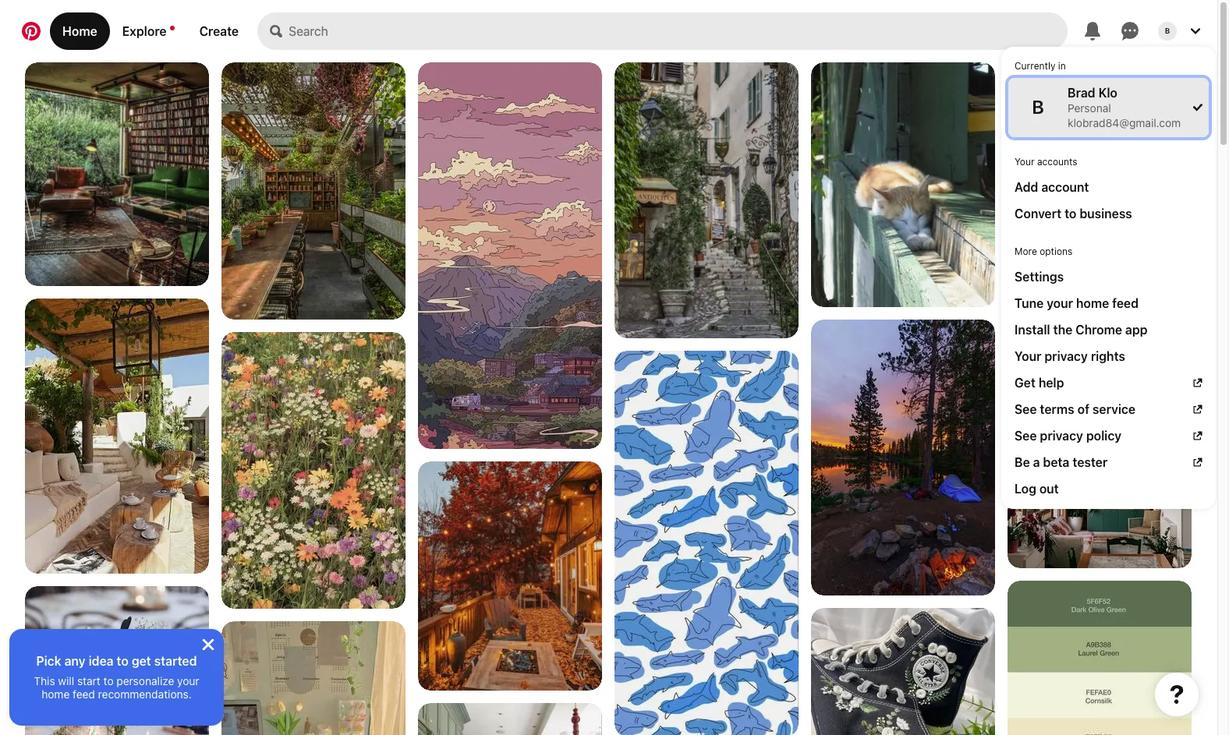 Task type: vqa. For each thing, say whether or not it's contained in the screenshot.
See terms of service link
yes



Task type: locate. For each thing, give the bounding box(es) containing it.
0 vertical spatial feed
[[1113, 296, 1139, 310]]

selected item image
[[1194, 103, 1203, 112]]

this contains an image of: pin by jo on fondos | landscape wallpaper, scenery wallpaper, anime scenery wallpaper image
[[418, 62, 602, 523]]

1 vertical spatial see
[[1015, 429, 1037, 443]]

see for see terms of service
[[1015, 403, 1037, 417]]

your down started
[[177, 675, 199, 688]]

this contains an image of: lake tahoe's least crowded and most photogenic campsite image
[[811, 320, 995, 596]]

your up the
[[1047, 296, 1073, 310]]

0 vertical spatial your
[[1047, 296, 1073, 310]]

add account
[[1015, 180, 1089, 194]]

0 vertical spatial your
[[1015, 156, 1035, 168]]

to right start
[[103, 675, 114, 688]]

get help link
[[1015, 374, 1203, 392]]

started
[[154, 655, 197, 669]]

the
[[1054, 323, 1073, 337]]

create link
[[187, 12, 251, 50]]

home
[[62, 24, 97, 38]]

0 horizontal spatial home
[[42, 688, 70, 701]]

privacy for rights
[[1045, 350, 1088, 364]]

1 horizontal spatial feed
[[1113, 296, 1139, 310]]

home up chrome
[[1077, 296, 1110, 310]]

0 horizontal spatial feed
[[73, 688, 95, 701]]

see privacy policy
[[1015, 429, 1122, 443]]

1 vertical spatial feed
[[73, 688, 95, 701]]

feed down any
[[73, 688, 95, 701]]

to inside "your accounts" element
[[1065, 207, 1077, 221]]

feed up the app
[[1113, 296, 1139, 310]]

this contains an image of: teqryouapart image
[[1008, 62, 1192, 307]]

0 horizontal spatial to
[[103, 675, 114, 688]]

be a beta tester link
[[1015, 454, 1203, 471]]

0 vertical spatial home
[[1077, 296, 1110, 310]]

0 horizontal spatial your
[[177, 675, 199, 688]]

1 vertical spatial your
[[1015, 350, 1042, 364]]

to
[[1065, 207, 1077, 221], [117, 655, 129, 669], [103, 675, 114, 688]]

install the chrome app
[[1015, 323, 1148, 337]]

your inside more options element
[[1015, 350, 1042, 364]]

home down pick
[[42, 688, 70, 701]]

1 vertical spatial your
[[177, 675, 199, 688]]

beta
[[1043, 456, 1070, 470]]

your
[[1015, 156, 1035, 168], [1015, 350, 1042, 364]]

2 horizontal spatial to
[[1065, 207, 1077, 221]]

to down account
[[1065, 207, 1077, 221]]

2 vertical spatial to
[[103, 675, 114, 688]]

options
[[1040, 246, 1073, 257]]

will
[[58, 675, 74, 688]]

tune
[[1015, 296, 1044, 310]]

1 vertical spatial to
[[117, 655, 129, 669]]

business
[[1080, 207, 1133, 221]]

see down get
[[1015, 403, 1037, 417]]

idea
[[89, 655, 114, 669]]

brad klo personal klobrad84@gmail.com
[[1068, 86, 1181, 130]]

personalize
[[117, 675, 174, 688]]

your up add
[[1015, 156, 1035, 168]]

list
[[0, 62, 1218, 736]]

settings
[[1015, 270, 1064, 284]]

1 horizontal spatial home
[[1077, 296, 1110, 310]]

the grounds of alexandria image
[[222, 62, 406, 320]]

see up be
[[1015, 429, 1037, 443]]

your privacy rights link
[[1015, 348, 1203, 365]]

chrome
[[1076, 323, 1123, 337]]

to left get
[[117, 655, 129, 669]]

your
[[1047, 296, 1073, 310], [177, 675, 199, 688]]

2 your from the top
[[1015, 350, 1042, 364]]

search icon image
[[270, 25, 283, 37]]

1 your from the top
[[1015, 156, 1035, 168]]

get help
[[1015, 376, 1065, 390]]

home
[[1077, 296, 1110, 310], [42, 688, 70, 701]]

0 vertical spatial to
[[1065, 207, 1077, 221]]

brad klo image
[[1159, 22, 1177, 41]]

0 vertical spatial privacy
[[1045, 350, 1088, 364]]

0 vertical spatial see
[[1015, 403, 1037, 417]]

brad
[[1068, 86, 1096, 100]]

privacy
[[1045, 350, 1088, 364], [1040, 429, 1084, 443]]

your accounts element
[[1009, 150, 1209, 227]]

rights
[[1091, 350, 1126, 364]]

1 vertical spatial home
[[42, 688, 70, 701]]

see
[[1015, 403, 1037, 417], [1015, 429, 1037, 443]]

1 vertical spatial privacy
[[1040, 429, 1084, 443]]

privacy up be a beta tester
[[1040, 429, 1084, 443]]

1 see from the top
[[1015, 403, 1037, 417]]

your accounts
[[1015, 156, 1078, 168]]

your inside pick any idea to get started this will start to personalize your home feed recommendations.
[[177, 675, 199, 688]]

your up get
[[1015, 350, 1042, 364]]

help
[[1039, 376, 1065, 390]]

in
[[1059, 60, 1066, 72]]

2 see from the top
[[1015, 429, 1037, 443]]

feed
[[1113, 296, 1139, 310], [73, 688, 95, 701]]

see terms of service link
[[1015, 401, 1203, 418]]

more options element
[[1009, 240, 1209, 502]]

privacy down the
[[1045, 350, 1088, 364]]

log
[[1015, 482, 1037, 496]]

accounts
[[1038, 156, 1078, 168]]

this contains an image of: image
[[615, 351, 799, 736], [222, 622, 406, 736]]

your inside more options element
[[1047, 296, 1073, 310]]

get
[[1015, 376, 1036, 390]]

1 horizontal spatial your
[[1047, 296, 1073, 310]]

rustic southwestern style outdoor living space image
[[25, 299, 209, 574]]



Task type: describe. For each thing, give the bounding box(es) containing it.
see privacy policy link
[[1015, 428, 1203, 445]]

more
[[1015, 246, 1037, 257]]

policy
[[1087, 429, 1122, 443]]

Search text field
[[289, 12, 1068, 50]]

settings link
[[1015, 268, 1203, 286]]

explore
[[122, 24, 167, 38]]

app
[[1126, 323, 1148, 337]]

of
[[1078, 403, 1090, 417]]

1 horizontal spatial this contains an image of: image
[[615, 351, 799, 736]]

tune your home feed
[[1015, 296, 1139, 310]]

1 horizontal spatial to
[[117, 655, 129, 669]]

this contains an image of: sage green kitchen in a renovated victorian home, southport, fairfield, connecticut image
[[418, 704, 602, 736]]

klobrad84@gmail.com
[[1068, 116, 1181, 130]]

get
[[132, 655, 151, 669]]

see terms of service
[[1015, 403, 1136, 417]]

create
[[199, 24, 239, 38]]

feed inside pick any idea to get started this will start to personalize your home feed recommendations.
[[73, 688, 95, 701]]

explore link
[[110, 12, 187, 50]]

service
[[1093, 403, 1136, 417]]

pick
[[36, 655, 61, 669]]

log out
[[1015, 482, 1059, 496]]

your for your accounts
[[1015, 156, 1035, 168]]

0 horizontal spatial this contains an image of: image
[[222, 622, 406, 736]]

this contains an image of: fields // charcoal — by hope johnson image
[[1008, 320, 1192, 569]]

feed inside more options element
[[1113, 296, 1139, 310]]

install
[[1015, 323, 1051, 337]]

any
[[64, 655, 86, 669]]

currently
[[1015, 60, 1056, 72]]

this contains an image of: vertical gardens can be installed both indoors and outdoors. they can be constructed using a variety image
[[222, 332, 406, 609]]

this
[[34, 675, 55, 688]]

brad klo menu item
[[1009, 78, 1209, 137]]

currently in
[[1015, 60, 1066, 72]]

tune your home feed link
[[1015, 295, 1203, 312]]

pick any idea to get started this will start to personalize your home feed recommendations.
[[34, 655, 199, 701]]

a
[[1033, 456, 1040, 470]]

travel | the golden girl | jess keys, travel goals, travel inspiration, travel guide, vacation, vacation ideas, getaway, bucket list, wanderlust, luxury, resort, dream destination, beach, mountains, on the road, adventure image
[[615, 62, 799, 340]]

more options
[[1015, 246, 1073, 257]]

convert to business
[[1015, 207, 1133, 221]]

see for see privacy policy
[[1015, 429, 1037, 443]]

embroidered converse/converse custom flower embroidery /bridal - etsy turkey image
[[811, 609, 995, 736]]

this contains: color combination with sage green image
[[1008, 581, 1192, 736]]

be a beta tester
[[1015, 456, 1108, 470]]

be
[[1015, 456, 1030, 470]]

home link
[[50, 12, 110, 50]]

add
[[1015, 180, 1039, 194]]

convert
[[1015, 207, 1062, 221]]

recommendations.
[[98, 688, 192, 701]]

home inside pick any idea to get started this will start to personalize your home feed recommendations.
[[42, 688, 70, 701]]

this contains an image of: my kemetic dreams image
[[25, 62, 209, 287]]

privacy for policy
[[1040, 429, 1084, 443]]

this contains an image of: the perfect world. welcome \o/ image
[[811, 62, 995, 307]]

your for your privacy rights
[[1015, 350, 1042, 364]]

notifications image
[[170, 26, 174, 30]]

out
[[1040, 482, 1059, 496]]

start
[[77, 675, 101, 688]]

currently in element
[[1009, 54, 1209, 137]]

terms
[[1040, 403, 1075, 417]]

tester
[[1073, 456, 1108, 470]]

klo
[[1099, 86, 1118, 100]]

your privacy rights
[[1015, 350, 1126, 364]]

home inside more options element
[[1077, 296, 1110, 310]]

personal
[[1068, 101, 1111, 115]]

this contains an image of: gilded autumn velvet image
[[418, 462, 602, 692]]

this contains an image of: a relaxed garden soiree wedding in kiama - modern wedding image
[[25, 587, 209, 736]]

account
[[1042, 180, 1089, 194]]



